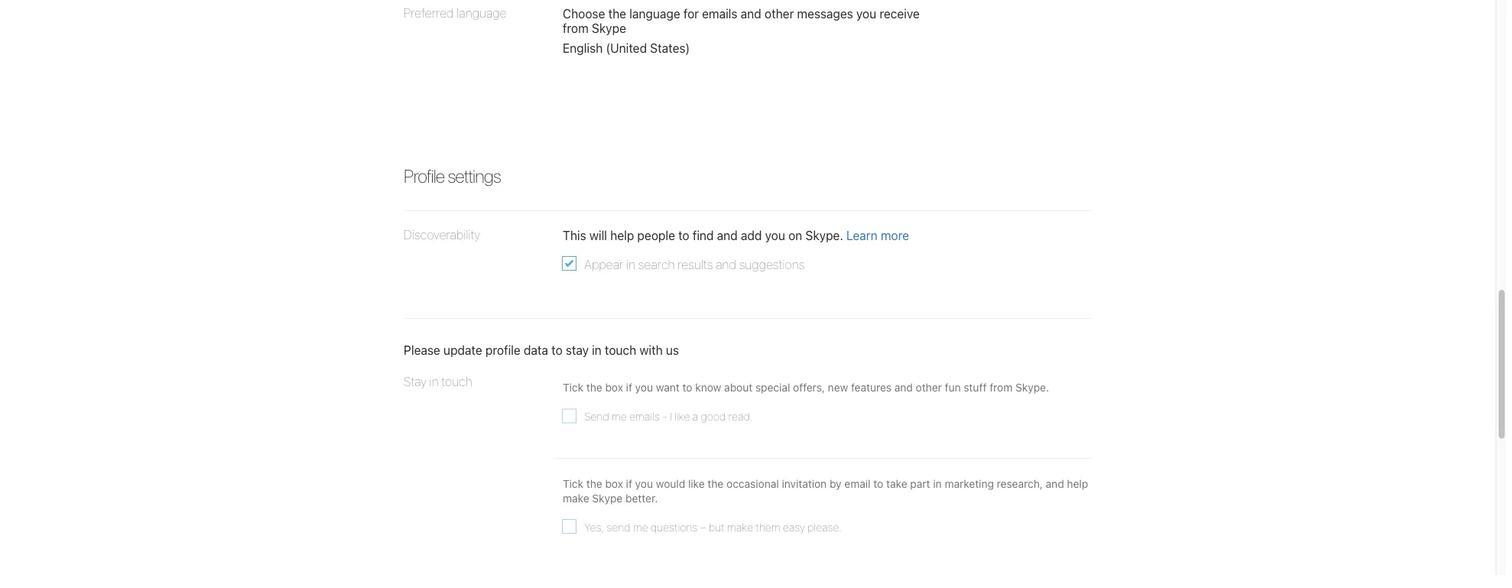 Task type: locate. For each thing, give the bounding box(es) containing it.
you up better.
[[635, 477, 653, 490]]

help right research,
[[1067, 477, 1088, 490]]

1 horizontal spatial other
[[916, 381, 942, 394]]

help
[[610, 228, 634, 242], [1067, 477, 1088, 490]]

you left want
[[635, 381, 653, 394]]

1 horizontal spatial from
[[990, 381, 1013, 394]]

appear in search results and suggestions
[[584, 257, 805, 271]]

results
[[678, 257, 713, 271]]

messages
[[797, 6, 853, 21]]

language
[[457, 6, 507, 20], [630, 6, 680, 21]]

0 vertical spatial make
[[563, 492, 589, 504]]

1 vertical spatial skype
[[592, 492, 623, 504]]

update
[[444, 343, 482, 357]]

skype. right stuff
[[1016, 381, 1049, 394]]

in
[[626, 257, 636, 271], [592, 343, 602, 357], [429, 374, 439, 389], [933, 477, 942, 490]]

touch down update
[[441, 374, 472, 389]]

the
[[608, 6, 626, 21], [586, 381, 602, 394], [586, 477, 602, 490], [708, 477, 724, 490]]

1 vertical spatial me
[[633, 521, 648, 534]]

if for would
[[626, 477, 632, 490]]

help right "will"
[[610, 228, 634, 242]]

other left 'messages'
[[765, 6, 794, 21]]

if inside the tick the box if you would like the occasional invitation by email to take part in marketing research, and help make skype better.
[[626, 477, 632, 490]]

them
[[756, 521, 780, 534]]

like right would at the left bottom
[[688, 477, 705, 490]]

i
[[670, 410, 672, 423]]

1 vertical spatial like
[[688, 477, 705, 490]]

tick the box if you would like the occasional invitation by email to take part in marketing research, and help make skype better.
[[563, 477, 1088, 504]]

0 vertical spatial like
[[675, 410, 690, 423]]

you left receive
[[856, 6, 877, 21]]

emails right for
[[702, 6, 738, 21]]

touch inside alert
[[605, 343, 636, 357]]

1 vertical spatial skype.
[[1016, 381, 1049, 394]]

a
[[693, 410, 698, 423]]

0 vertical spatial skype
[[592, 21, 626, 35]]

special
[[756, 381, 790, 394]]

0 vertical spatial emails
[[702, 6, 738, 21]]

skype. right on at the top right
[[806, 228, 843, 242]]

make inside the tick the box if you would like the occasional invitation by email to take part in marketing research, and help make skype better.
[[563, 492, 589, 504]]

the up yes,
[[586, 477, 602, 490]]

0 horizontal spatial from
[[563, 21, 589, 35]]

skype up english (united states)
[[592, 21, 626, 35]]

please
[[404, 343, 440, 357]]

box for me
[[605, 381, 623, 394]]

the right choose at the top of the page
[[608, 6, 626, 21]]

to inside the tick the box if you would like the occasional invitation by email to take part in marketing research, and help make skype better.
[[874, 477, 884, 490]]

1 horizontal spatial emails
[[702, 6, 738, 21]]

appear
[[584, 257, 624, 271]]

offers,
[[793, 381, 825, 394]]

emails
[[702, 6, 738, 21], [629, 410, 660, 423]]

and right for
[[741, 6, 762, 21]]

you left on at the top right
[[765, 228, 785, 242]]

preferred
[[404, 6, 454, 20]]

to left stay
[[552, 343, 563, 357]]

1 vertical spatial if
[[626, 477, 632, 490]]

language left for
[[630, 6, 680, 21]]

features
[[851, 381, 892, 394]]

1 horizontal spatial touch
[[605, 343, 636, 357]]

occasional
[[727, 477, 779, 490]]

us
[[666, 343, 679, 357]]

make right but
[[727, 521, 753, 534]]

1 vertical spatial touch
[[441, 374, 472, 389]]

2 if from the top
[[626, 477, 632, 490]]

1 horizontal spatial make
[[727, 521, 753, 534]]

stay
[[404, 374, 427, 389]]

2 box from the top
[[605, 477, 623, 490]]

suggestions
[[739, 257, 805, 271]]

and
[[741, 6, 762, 21], [717, 228, 738, 242], [716, 257, 736, 271], [895, 381, 913, 394], [1046, 477, 1064, 490]]

and left the add
[[717, 228, 738, 242]]

to left find at the left top of page
[[678, 228, 690, 242]]

language inside choose the language for emails and other messages you receive from skype
[[630, 6, 680, 21]]

from
[[563, 21, 589, 35], [990, 381, 1013, 394]]

skype
[[592, 21, 626, 35], [592, 492, 623, 504]]

0 vertical spatial if
[[626, 381, 632, 394]]

tick the box if you want to know about special offers, new features and other fun stuff from skype.
[[563, 381, 1049, 394]]

you
[[856, 6, 877, 21], [765, 228, 785, 242], [635, 381, 653, 394], [635, 477, 653, 490]]

0 vertical spatial other
[[765, 6, 794, 21]]

skype up send
[[592, 492, 623, 504]]

in inside the tick the box if you would like the occasional invitation by email to take part in marketing research, and help make skype better.
[[933, 477, 942, 490]]

1 vertical spatial from
[[990, 381, 1013, 394]]

0 vertical spatial from
[[563, 21, 589, 35]]

0 vertical spatial touch
[[605, 343, 636, 357]]

1 horizontal spatial me
[[633, 521, 648, 534]]

tick inside the tick the box if you would like the occasional invitation by email to take part in marketing research, and help make skype better.
[[563, 477, 584, 490]]

to
[[678, 228, 690, 242], [552, 343, 563, 357], [683, 381, 693, 394], [874, 477, 884, 490]]

profile
[[404, 165, 445, 186]]

emails left -
[[629, 410, 660, 423]]

1 horizontal spatial language
[[630, 6, 680, 21]]

other left fun
[[916, 381, 942, 394]]

to inside alert
[[552, 343, 563, 357]]

2 tick from the top
[[563, 477, 584, 490]]

the up send
[[586, 381, 602, 394]]

learn
[[847, 228, 878, 242]]

0 horizontal spatial help
[[610, 228, 634, 242]]

skype.
[[806, 228, 843, 242], [1016, 381, 1049, 394]]

please update profile data to stay in touch with us alert
[[404, 331, 1092, 370]]

from inside choose the language for emails and other messages you receive from skype
[[563, 21, 589, 35]]

the inside choose the language for emails and other messages you receive from skype
[[608, 6, 626, 21]]

0 horizontal spatial make
[[563, 492, 589, 504]]

marketing
[[945, 477, 994, 490]]

stuff
[[964, 381, 987, 394]]

1 vertical spatial make
[[727, 521, 753, 534]]

box
[[605, 381, 623, 394], [605, 477, 623, 490]]

like
[[675, 410, 690, 423], [688, 477, 705, 490]]

send
[[584, 410, 609, 423]]

yes, send me questions – but make them easy please.
[[584, 521, 842, 534]]

preferred language
[[404, 6, 507, 20]]

0 horizontal spatial touch
[[441, 374, 472, 389]]

but
[[709, 521, 725, 534]]

by
[[830, 477, 842, 490]]

send me emails - i like a good read.
[[584, 410, 753, 423]]

stay
[[566, 343, 589, 357]]

research,
[[997, 477, 1043, 490]]

0 horizontal spatial emails
[[629, 410, 660, 423]]

0 vertical spatial box
[[605, 381, 623, 394]]

if up better.
[[626, 477, 632, 490]]

new
[[828, 381, 848, 394]]

you inside the tick the box if you would like the occasional invitation by email to take part in marketing research, and help make skype better.
[[635, 477, 653, 490]]

choose
[[563, 6, 605, 21]]

make up yes,
[[563, 492, 589, 504]]

touch
[[605, 343, 636, 357], [441, 374, 472, 389]]

0 vertical spatial me
[[612, 410, 627, 423]]

and right research,
[[1046, 477, 1064, 490]]

good
[[701, 410, 726, 423]]

1 vertical spatial box
[[605, 477, 623, 490]]

from down choose at the top of the page
[[563, 21, 589, 35]]

box inside the tick the box if you would like the occasional invitation by email to take part in marketing research, and help make skype better.
[[605, 477, 623, 490]]

1 vertical spatial help
[[1067, 477, 1088, 490]]

the left occasional
[[708, 477, 724, 490]]

other
[[765, 6, 794, 21], [916, 381, 942, 394]]

questions
[[651, 521, 698, 534]]

tick
[[563, 381, 584, 394], [563, 477, 584, 490]]

0 vertical spatial skype.
[[806, 228, 843, 242]]

me
[[612, 410, 627, 423], [633, 521, 648, 534]]

profile settings
[[404, 165, 501, 186]]

1 horizontal spatial help
[[1067, 477, 1088, 490]]

0 vertical spatial tick
[[563, 381, 584, 394]]

if
[[626, 381, 632, 394], [626, 477, 632, 490]]

1 vertical spatial tick
[[563, 477, 584, 490]]

1 box from the top
[[605, 381, 623, 394]]

1 if from the top
[[626, 381, 632, 394]]

make
[[563, 492, 589, 504], [727, 521, 753, 534]]

send
[[607, 521, 631, 534]]

1 tick from the top
[[563, 381, 584, 394]]

language right preferred
[[457, 6, 507, 20]]

find
[[693, 228, 714, 242]]

receive
[[880, 6, 920, 21]]

to left take at the bottom
[[874, 477, 884, 490]]

like right i
[[675, 410, 690, 423]]

0 horizontal spatial other
[[765, 6, 794, 21]]

from right stuff
[[990, 381, 1013, 394]]

people
[[637, 228, 675, 242]]

touch left "with"
[[605, 343, 636, 357]]

if left want
[[626, 381, 632, 394]]



Task type: vqa. For each thing, say whether or not it's contained in the screenshot.
'This will help people to find and add you on Skype. Learn more'
yes



Task type: describe. For each thing, give the bounding box(es) containing it.
more
[[881, 228, 909, 242]]

part
[[910, 477, 930, 490]]

the for tick the box if you want to know about special offers, new features and other fun stuff from skype.
[[586, 381, 602, 394]]

and inside choose the language for emails and other messages you receive from skype
[[741, 6, 762, 21]]

this will help people to find and add you on skype. learn more
[[563, 228, 909, 242]]

0 horizontal spatial skype.
[[806, 228, 843, 242]]

1 vertical spatial other
[[916, 381, 942, 394]]

for
[[684, 6, 699, 21]]

will
[[589, 228, 607, 242]]

0 horizontal spatial language
[[457, 6, 507, 20]]

box for send
[[605, 477, 623, 490]]

1 horizontal spatial skype.
[[1016, 381, 1049, 394]]

and right 'features'
[[895, 381, 913, 394]]

please.
[[808, 521, 842, 534]]

fun
[[945, 381, 961, 394]]

-
[[662, 410, 667, 423]]

tick for tick the box if you would like the occasional invitation by email to take part in marketing research, and help make skype better.
[[563, 477, 584, 490]]

yes,
[[584, 521, 604, 534]]

–
[[700, 521, 706, 534]]

please update profile data to stay in touch with us
[[404, 343, 679, 357]]

profile
[[486, 343, 521, 357]]

with
[[640, 343, 663, 357]]

(united
[[606, 41, 647, 56]]

you inside choose the language for emails and other messages you receive from skype
[[856, 6, 877, 21]]

the for choose the language for emails and other messages you receive from skype
[[608, 6, 626, 21]]

on
[[789, 228, 802, 242]]

if for want
[[626, 381, 632, 394]]

take
[[886, 477, 907, 490]]

0 horizontal spatial me
[[612, 410, 627, 423]]

data
[[524, 343, 548, 357]]

0 vertical spatial help
[[610, 228, 634, 242]]

1 vertical spatial emails
[[629, 410, 660, 423]]

discoverability
[[404, 227, 480, 242]]

english
[[563, 41, 603, 56]]

stay in touch
[[404, 374, 472, 389]]

search
[[638, 257, 675, 271]]

the for tick the box if you would like the occasional invitation by email to take part in marketing research, and help make skype better.
[[586, 477, 602, 490]]

help inside the tick the box if you would like the occasional invitation by email to take part in marketing research, and help make skype better.
[[1067, 477, 1088, 490]]

states)
[[650, 41, 690, 56]]

invitation
[[782, 477, 827, 490]]

this
[[563, 228, 586, 242]]

to right want
[[683, 381, 693, 394]]

know
[[695, 381, 721, 394]]

choose the language for emails and other messages you receive from skype
[[563, 6, 920, 35]]

in inside alert
[[592, 343, 602, 357]]

would
[[656, 477, 685, 490]]

email
[[845, 477, 871, 490]]

other inside choose the language for emails and other messages you receive from skype
[[765, 6, 794, 21]]

skype inside the tick the box if you would like the occasional invitation by email to take part in marketing research, and help make skype better.
[[592, 492, 623, 504]]

read.
[[728, 410, 753, 423]]

and right results
[[716, 257, 736, 271]]

english (united states)
[[563, 41, 690, 56]]

tick for tick the box if you want to know about special offers, new features and other fun stuff from skype.
[[563, 381, 584, 394]]

learn more link
[[847, 228, 909, 242]]

settings
[[448, 165, 501, 186]]

emails inside choose the language for emails and other messages you receive from skype
[[702, 6, 738, 21]]

skype inside choose the language for emails and other messages you receive from skype
[[592, 21, 626, 35]]

and inside the tick the box if you would like the occasional invitation by email to take part in marketing research, and help make skype better.
[[1046, 477, 1064, 490]]

add
[[741, 228, 762, 242]]

like inside the tick the box if you would like the occasional invitation by email to take part in marketing research, and help make skype better.
[[688, 477, 705, 490]]

about
[[724, 381, 753, 394]]

better.
[[626, 492, 658, 504]]

easy
[[783, 521, 805, 534]]

want
[[656, 381, 680, 394]]



